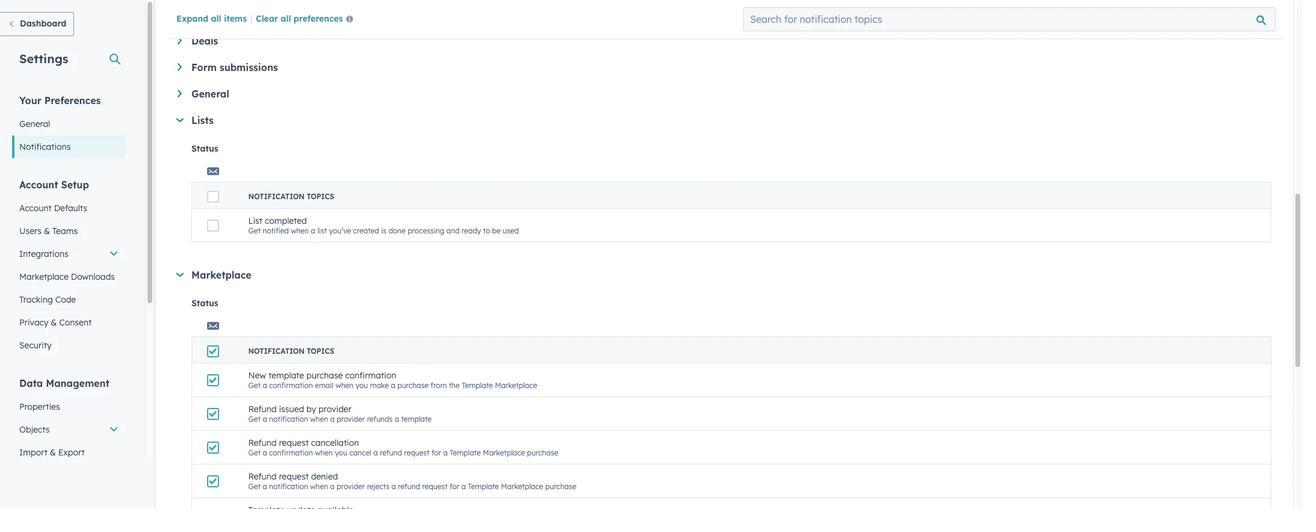 Task type: describe. For each thing, give the bounding box(es) containing it.
from
[[431, 381, 447, 390]]

used
[[503, 226, 519, 235]]

security
[[19, 340, 52, 351]]

account for account setup
[[19, 179, 58, 191]]

caret image for general
[[178, 90, 182, 97]]

a inside "list completed get notified when a list you've created is done processing and ready to be used"
[[311, 226, 315, 235]]

0 vertical spatial general
[[191, 88, 229, 100]]

to
[[483, 226, 490, 235]]

expand all items button
[[176, 13, 247, 24]]

marketplace button
[[176, 269, 1272, 281]]

refund issued by provider get a notification when a provider refunds a template
[[248, 404, 432, 424]]

notification topics for lists
[[248, 192, 334, 201]]

lists button
[[176, 114, 1272, 126]]

users & teams
[[19, 226, 78, 237]]

lists
[[191, 114, 214, 126]]

refund for refund issued by provider
[[248, 404, 277, 415]]

completed
[[265, 216, 307, 226]]

status for lists
[[191, 143, 218, 154]]

refund request denied get a notification when a provider rejects a refund request for a template marketplace purchase
[[248, 472, 577, 491]]

denied
[[311, 472, 338, 482]]

provider inside refund request denied get a notification when a provider rejects a refund request for a template marketplace purchase
[[337, 482, 365, 491]]

confirmation up "issued"
[[269, 381, 313, 390]]

dashboard
[[20, 18, 66, 29]]

your preferences element
[[12, 94, 126, 158]]

notification inside refund request denied get a notification when a provider rejects a refund request for a template marketplace purchase
[[269, 482, 308, 491]]

processing
[[408, 226, 445, 235]]

code
[[55, 294, 76, 305]]

marketplace inside new template purchase confirmation get a confirmation email when you make a purchase from the template marketplace
[[495, 381, 537, 390]]

purchase inside refund request denied get a notification when a provider rejects a refund request for a template marketplace purchase
[[545, 482, 577, 491]]

done
[[389, 226, 406, 235]]

caret image for form submissions
[[178, 63, 182, 71]]

teams
[[52, 226, 78, 237]]

when inside refund request denied get a notification when a provider rejects a refund request for a template marketplace purchase
[[310, 482, 328, 491]]

refund for refund request denied
[[248, 472, 277, 482]]

make
[[370, 381, 389, 390]]

notified
[[263, 226, 289, 235]]

& for consent
[[51, 317, 57, 328]]

settings
[[19, 51, 68, 66]]

users & teams link
[[12, 220, 126, 243]]

Search for notification topics search field
[[744, 7, 1276, 31]]

data management
[[19, 378, 109, 390]]

is
[[381, 226, 387, 235]]

clear all preferences
[[256, 13, 343, 24]]

integrations button
[[12, 243, 126, 266]]

all for expand
[[211, 13, 221, 24]]

deals
[[191, 35, 218, 47]]

tracking code link
[[12, 288, 126, 311]]

get inside "list completed get notified when a list you've created is done processing and ready to be used"
[[248, 226, 261, 235]]

properties
[[19, 402, 60, 412]]

you inside new template purchase confirmation get a confirmation email when you make a purchase from the template marketplace
[[356, 381, 368, 390]]

tracking code
[[19, 294, 76, 305]]

template for refund request denied
[[468, 482, 499, 491]]

notifications link
[[12, 135, 126, 158]]

caret image for lists
[[176, 118, 184, 122]]

caret image for marketplace
[[176, 273, 184, 277]]

template inside "refund request cancellation get a confirmation when you cancel a refund request for a template marketplace purchase"
[[450, 449, 481, 458]]

when inside "list completed get notified when a list you've created is done processing and ready to be used"
[[291, 226, 309, 235]]

downloads
[[71, 272, 115, 282]]

list
[[317, 226, 327, 235]]

setup
[[61, 179, 89, 191]]

refunds
[[367, 415, 393, 424]]

users
[[19, 226, 42, 237]]

notification for marketplace
[[248, 347, 305, 356]]

status for marketplace
[[191, 298, 218, 309]]

notification inside refund issued by provider get a notification when a provider refunds a template
[[269, 415, 308, 424]]

list completed get notified when a list you've created is done processing and ready to be used
[[248, 216, 519, 235]]

be
[[492, 226, 501, 235]]

when inside new template purchase confirmation get a confirmation email when you make a purchase from the template marketplace
[[336, 381, 354, 390]]

notification for lists
[[248, 192, 305, 201]]

export
[[58, 447, 85, 458]]

import & export
[[19, 447, 85, 458]]

by
[[307, 404, 316, 415]]

provider up 'cancellation'
[[337, 415, 365, 424]]

data
[[19, 378, 43, 390]]

template for new template purchase confirmation
[[462, 381, 493, 390]]

refund request cancellation get a confirmation when you cancel a refund request for a template marketplace purchase
[[248, 438, 558, 458]]

topics for lists
[[307, 192, 334, 201]]

when inside refund issued by provider get a notification when a provider refunds a template
[[310, 415, 328, 424]]

preferences
[[294, 13, 343, 24]]

clear
[[256, 13, 278, 24]]

privacy & consent
[[19, 317, 92, 328]]

notification topics for marketplace
[[248, 347, 334, 356]]

get inside new template purchase confirmation get a confirmation email when you make a purchase from the template marketplace
[[248, 381, 261, 390]]

notifications
[[19, 142, 71, 152]]

account setup element
[[12, 178, 126, 357]]

objects
[[19, 425, 50, 435]]

refund inside refund request denied get a notification when a provider rejects a refund request for a template marketplace purchase
[[398, 482, 420, 491]]



Task type: vqa. For each thing, say whether or not it's contained in the screenshot.


Task type: locate. For each thing, give the bounding box(es) containing it.
0 vertical spatial status
[[191, 143, 218, 154]]

1 horizontal spatial for
[[450, 482, 459, 491]]

topics up the email
[[307, 347, 334, 356]]

caret image left lists
[[176, 118, 184, 122]]

request down "refund request cancellation get a confirmation when you cancel a refund request for a template marketplace purchase"
[[422, 482, 448, 491]]

1 vertical spatial caret image
[[178, 63, 182, 71]]

0 vertical spatial refund
[[380, 449, 402, 458]]

1 horizontal spatial template
[[401, 415, 432, 424]]

1 notification from the top
[[248, 192, 305, 201]]

template inside new template purchase confirmation get a confirmation email when you make a purchase from the template marketplace
[[462, 381, 493, 390]]

data management element
[[12, 377, 126, 487]]

1 vertical spatial template
[[401, 415, 432, 424]]

notification up completed
[[248, 192, 305, 201]]

1 vertical spatial refund
[[398, 482, 420, 491]]

1 vertical spatial refund
[[248, 438, 277, 449]]

general inside the your preferences element
[[19, 119, 50, 129]]

notification
[[269, 415, 308, 424], [269, 482, 308, 491]]

confirmation up refunds
[[345, 370, 396, 381]]

provider right the by
[[319, 404, 352, 415]]

general down form
[[191, 88, 229, 100]]

1 horizontal spatial you
[[356, 381, 368, 390]]

template inside new template purchase confirmation get a confirmation email when you make a purchase from the template marketplace
[[269, 370, 304, 381]]

submissions
[[220, 61, 278, 73]]

integrations
[[19, 249, 68, 260]]

when right the email
[[336, 381, 354, 390]]

4 get from the top
[[248, 449, 261, 458]]

&
[[44, 226, 50, 237], [51, 317, 57, 328], [50, 447, 56, 458]]

0 horizontal spatial you
[[335, 449, 347, 458]]

& right the 'users'
[[44, 226, 50, 237]]

defaults
[[54, 203, 87, 214]]

1 vertical spatial template
[[450, 449, 481, 458]]

notification topics
[[248, 192, 334, 201], [248, 347, 334, 356]]

preferences
[[44, 95, 101, 107]]

caret image inside 'form submissions' dropdown button
[[178, 63, 182, 71]]

caret image for deals
[[178, 37, 182, 44]]

privacy
[[19, 317, 48, 328]]

marketplace downloads link
[[12, 266, 126, 288]]

topics
[[307, 192, 334, 201], [307, 347, 334, 356]]

account up account defaults
[[19, 179, 58, 191]]

2 vertical spatial refund
[[248, 472, 277, 482]]

2 status from the top
[[191, 298, 218, 309]]

get
[[248, 226, 261, 235], [248, 381, 261, 390], [248, 415, 261, 424], [248, 449, 261, 458], [248, 482, 261, 491]]

request down "issued"
[[279, 438, 309, 449]]

caret image inside the general dropdown button
[[178, 90, 182, 97]]

all left items
[[211, 13, 221, 24]]

you've
[[329, 226, 351, 235]]

general down your
[[19, 119, 50, 129]]

0 vertical spatial notification
[[248, 192, 305, 201]]

rejects
[[367, 482, 390, 491]]

0 vertical spatial caret image
[[178, 90, 182, 97]]

2 vertical spatial &
[[50, 447, 56, 458]]

caret image left deals
[[178, 37, 182, 44]]

0 vertical spatial notification topics
[[248, 192, 334, 201]]

objects button
[[12, 419, 126, 441]]

1 all from the left
[[211, 13, 221, 24]]

marketplace downloads
[[19, 272, 115, 282]]

2 refund from the top
[[248, 438, 277, 449]]

all
[[211, 13, 221, 24], [281, 13, 291, 24]]

the
[[449, 381, 460, 390]]

caret image inside marketplace "dropdown button"
[[176, 273, 184, 277]]

request
[[279, 438, 309, 449], [404, 449, 430, 458], [279, 472, 309, 482], [422, 482, 448, 491]]

account defaults link
[[12, 197, 126, 220]]

refund for refund request cancellation
[[248, 438, 277, 449]]

cancel
[[350, 449, 371, 458]]

you inside "refund request cancellation get a confirmation when you cancel a refund request for a template marketplace purchase"
[[335, 449, 347, 458]]

consent
[[59, 317, 92, 328]]

you left make
[[356, 381, 368, 390]]

email
[[315, 381, 334, 390]]

new
[[248, 370, 266, 381]]

status
[[191, 143, 218, 154], [191, 298, 218, 309]]

general button
[[178, 88, 1272, 100]]

when up denied
[[315, 449, 333, 458]]

2 all from the left
[[281, 13, 291, 24]]

template
[[462, 381, 493, 390], [450, 449, 481, 458], [468, 482, 499, 491]]

account for account defaults
[[19, 203, 52, 214]]

caret image
[[178, 90, 182, 97], [176, 273, 184, 277]]

1 get from the top
[[248, 226, 261, 235]]

notification up new
[[248, 347, 305, 356]]

template inside refund request denied get a notification when a provider rejects a refund request for a template marketplace purchase
[[468, 482, 499, 491]]

you
[[356, 381, 368, 390], [335, 449, 347, 458]]

form
[[191, 61, 217, 73]]

2 vertical spatial caret image
[[176, 118, 184, 122]]

general link
[[12, 113, 126, 135]]

and
[[447, 226, 460, 235]]

your
[[19, 95, 41, 107]]

all inside button
[[281, 13, 291, 24]]

0 vertical spatial refund
[[248, 404, 277, 415]]

1 vertical spatial for
[[450, 482, 459, 491]]

marketplace inside refund request denied get a notification when a provider rejects a refund request for a template marketplace purchase
[[501, 482, 543, 491]]

3 get from the top
[[248, 415, 261, 424]]

& inside data management element
[[50, 447, 56, 458]]

1 vertical spatial account
[[19, 203, 52, 214]]

provider left rejects
[[337, 482, 365, 491]]

confirmation
[[345, 370, 396, 381], [269, 381, 313, 390], [269, 449, 313, 458]]

refund
[[248, 404, 277, 415], [248, 438, 277, 449], [248, 472, 277, 482]]

0 vertical spatial you
[[356, 381, 368, 390]]

expand
[[176, 13, 208, 24]]

refund inside "refund request cancellation get a confirmation when you cancel a refund request for a template marketplace purchase"
[[380, 449, 402, 458]]

refund right cancel on the bottom of page
[[380, 449, 402, 458]]

clear all preferences button
[[256, 13, 358, 27]]

all for clear
[[281, 13, 291, 24]]

2 topics from the top
[[307, 347, 334, 356]]

security link
[[12, 334, 126, 357]]

for inside "refund request cancellation get a confirmation when you cancel a refund request for a template marketplace purchase"
[[432, 449, 441, 458]]

created
[[353, 226, 379, 235]]

2 notification topics from the top
[[248, 347, 334, 356]]

account up the 'users'
[[19, 203, 52, 214]]

0 horizontal spatial all
[[211, 13, 221, 24]]

when down 'cancellation'
[[310, 482, 328, 491]]

issued
[[279, 404, 304, 415]]

& for export
[[50, 447, 56, 458]]

notification topics up completed
[[248, 192, 334, 201]]

1 refund from the top
[[248, 404, 277, 415]]

caret image
[[178, 37, 182, 44], [178, 63, 182, 71], [176, 118, 184, 122]]

when up 'cancellation'
[[310, 415, 328, 424]]

provider
[[319, 404, 352, 415], [337, 415, 365, 424], [337, 482, 365, 491]]

5 get from the top
[[248, 482, 261, 491]]

3 refund from the top
[[248, 472, 277, 482]]

expand all items
[[176, 13, 247, 24]]

2 notification from the top
[[248, 347, 305, 356]]

request up refund request denied get a notification when a provider rejects a refund request for a template marketplace purchase
[[404, 449, 430, 458]]

1 horizontal spatial general
[[191, 88, 229, 100]]

0 horizontal spatial general
[[19, 119, 50, 129]]

account defaults
[[19, 203, 87, 214]]

import
[[19, 447, 47, 458]]

get inside "refund request cancellation get a confirmation when you cancel a refund request for a template marketplace purchase"
[[248, 449, 261, 458]]

template inside refund issued by provider get a notification when a provider refunds a template
[[401, 415, 432, 424]]

all right the 'clear'
[[281, 13, 291, 24]]

marketplace
[[191, 269, 252, 281], [19, 272, 69, 282], [495, 381, 537, 390], [483, 449, 525, 458], [501, 482, 543, 491]]

1 vertical spatial topics
[[307, 347, 334, 356]]

1 status from the top
[[191, 143, 218, 154]]

marketplace inside "refund request cancellation get a confirmation when you cancel a refund request for a template marketplace purchase"
[[483, 449, 525, 458]]

0 vertical spatial &
[[44, 226, 50, 237]]

2 notification from the top
[[269, 482, 308, 491]]

1 vertical spatial status
[[191, 298, 218, 309]]

account setup
[[19, 179, 89, 191]]

refund inside "refund request cancellation get a confirmation when you cancel a refund request for a template marketplace purchase"
[[248, 438, 277, 449]]

privacy & consent link
[[12, 311, 126, 334]]

0 horizontal spatial for
[[432, 449, 441, 458]]

0 vertical spatial for
[[432, 449, 441, 458]]

topics up list
[[307, 192, 334, 201]]

for inside refund request denied get a notification when a provider rejects a refund request for a template marketplace purchase
[[450, 482, 459, 491]]

import & export link
[[12, 441, 126, 464]]

1 vertical spatial caret image
[[176, 273, 184, 277]]

1 notification from the top
[[269, 415, 308, 424]]

2 get from the top
[[248, 381, 261, 390]]

deals button
[[178, 35, 1272, 47]]

when inside "refund request cancellation get a confirmation when you cancel a refund request for a template marketplace purchase"
[[315, 449, 333, 458]]

0 vertical spatial template
[[269, 370, 304, 381]]

& right privacy
[[51, 317, 57, 328]]

1 notification topics from the top
[[248, 192, 334, 201]]

form submissions
[[191, 61, 278, 73]]

when left list
[[291, 226, 309, 235]]

refund inside refund issued by provider get a notification when a provider refunds a template
[[248, 404, 277, 415]]

1 topics from the top
[[307, 192, 334, 201]]

refund right rejects
[[398, 482, 420, 491]]

template
[[269, 370, 304, 381], [401, 415, 432, 424]]

0 vertical spatial template
[[462, 381, 493, 390]]

caret image left form
[[178, 63, 182, 71]]

cancellation
[[311, 438, 359, 449]]

tracking
[[19, 294, 53, 305]]

1 vertical spatial notification
[[269, 482, 308, 491]]

new template purchase confirmation get a confirmation email when you make a purchase from the template marketplace
[[248, 370, 537, 390]]

topics for marketplace
[[307, 347, 334, 356]]

confirmation up denied
[[269, 449, 313, 458]]

1 vertical spatial general
[[19, 119, 50, 129]]

0 vertical spatial notification
[[269, 415, 308, 424]]

list
[[248, 216, 263, 226]]

marketplace inside account setup element
[[19, 272, 69, 282]]

1 vertical spatial &
[[51, 317, 57, 328]]

2 vertical spatial template
[[468, 482, 499, 491]]

2 account from the top
[[19, 203, 52, 214]]

template up "refund request cancellation get a confirmation when you cancel a refund request for a template marketplace purchase"
[[401, 415, 432, 424]]

notification
[[248, 192, 305, 201], [248, 347, 305, 356]]

1 vertical spatial you
[[335, 449, 347, 458]]

0 vertical spatial caret image
[[178, 37, 182, 44]]

1 account from the top
[[19, 179, 58, 191]]

get inside refund request denied get a notification when a provider rejects a refund request for a template marketplace purchase
[[248, 482, 261, 491]]

template right new
[[269, 370, 304, 381]]

caret image inside the deals "dropdown button"
[[178, 37, 182, 44]]

get inside refund issued by provider get a notification when a provider refunds a template
[[248, 415, 261, 424]]

items
[[224, 13, 247, 24]]

account
[[19, 179, 58, 191], [19, 203, 52, 214]]

1 horizontal spatial all
[[281, 13, 291, 24]]

you left cancel on the bottom of page
[[335, 449, 347, 458]]

management
[[46, 378, 109, 390]]

& for teams
[[44, 226, 50, 237]]

your preferences
[[19, 95, 101, 107]]

account inside "link"
[[19, 203, 52, 214]]

refund inside refund request denied get a notification when a provider rejects a refund request for a template marketplace purchase
[[248, 472, 277, 482]]

0 vertical spatial topics
[[307, 192, 334, 201]]

when
[[291, 226, 309, 235], [336, 381, 354, 390], [310, 415, 328, 424], [315, 449, 333, 458], [310, 482, 328, 491]]

purchase inside "refund request cancellation get a confirmation when you cancel a refund request for a template marketplace purchase"
[[527, 449, 558, 458]]

0 vertical spatial account
[[19, 179, 58, 191]]

& left 'export' at bottom
[[50, 447, 56, 458]]

confirmation inside "refund request cancellation get a confirmation when you cancel a refund request for a template marketplace purchase"
[[269, 449, 313, 458]]

request left denied
[[279, 472, 309, 482]]

form submissions button
[[178, 61, 1272, 73]]

dashboard link
[[0, 12, 74, 36]]

ready
[[462, 226, 481, 235]]

0 horizontal spatial template
[[269, 370, 304, 381]]

properties link
[[12, 396, 126, 419]]

1 vertical spatial notification topics
[[248, 347, 334, 356]]

notification topics up new
[[248, 347, 334, 356]]

caret image inside lists dropdown button
[[176, 118, 184, 122]]

1 vertical spatial notification
[[248, 347, 305, 356]]



